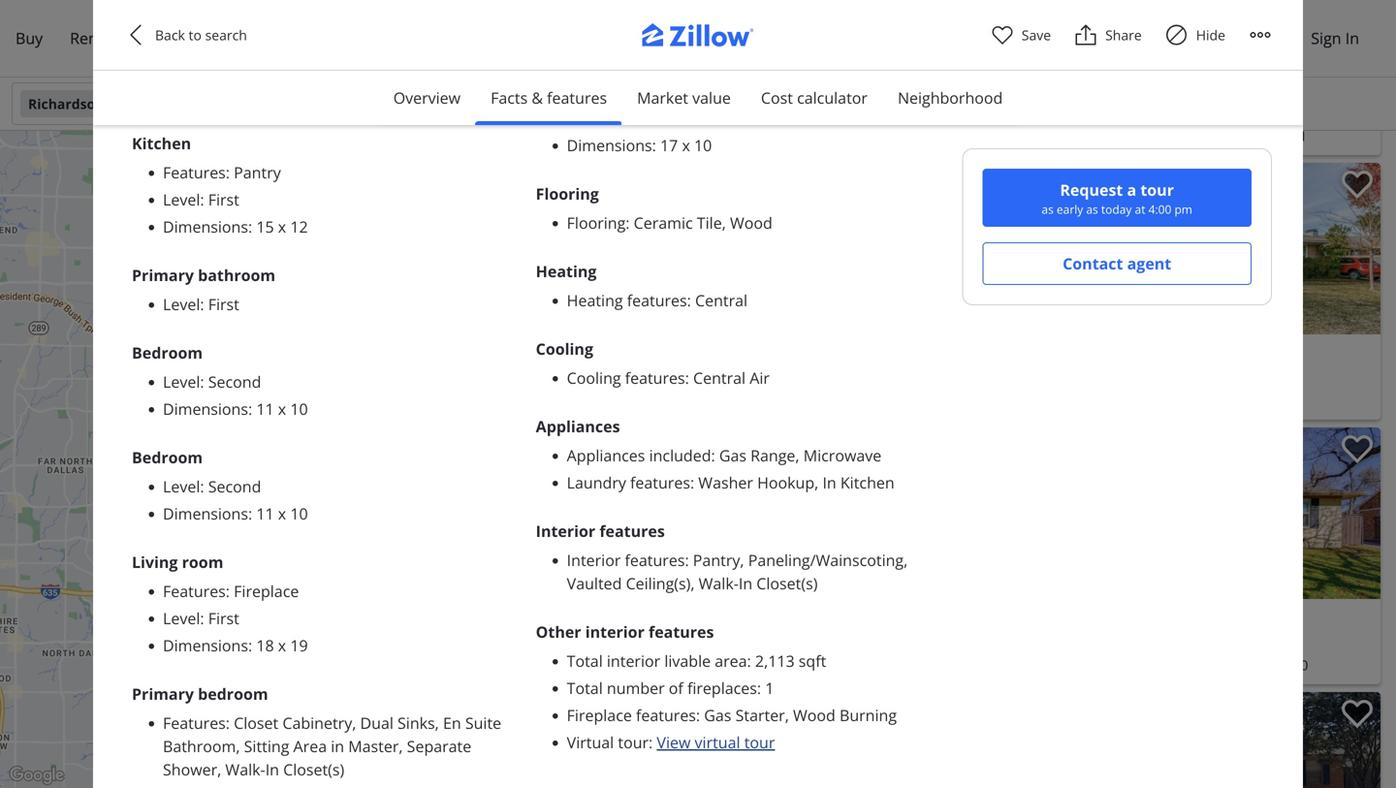 Task type: vqa. For each thing, say whether or not it's contained in the screenshot.


Task type: locate. For each thing, give the bounding box(es) containing it.
view virtual tour link
[[657, 732, 775, 753]]

10 right 17
[[694, 135, 712, 155]]

1 bedroom level : second dimensions : 11 x 10 from the top
[[132, 342, 308, 419]]

filters element
[[0, 78, 1397, 131]]

x up market value
[[682, 30, 690, 51]]

gas left the cut:
[[704, 705, 732, 726]]

4 bds left 2 ba
[[692, 368, 727, 386]]

tour down starter, on the right of the page
[[745, 732, 775, 753]]

$399,990
[[226, 461, 310, 488]]

share image
[[1075, 23, 1098, 47]]

fireplace up virtual at the bottom of the page
[[567, 705, 632, 726]]

0 vertical spatial 11
[[256, 398, 274, 419]]

primary
[[132, 265, 194, 285], [132, 684, 194, 704]]

0 horizontal spatial chevron down image
[[573, 748, 587, 761]]

1 vertical spatial save this home image
[[1342, 700, 1373, 729]]

heating up cooling cooling features : central air
[[567, 290, 623, 311]]

2 left air
[[741, 368, 749, 386]]

chevron left image inside the map region
[[228, 358, 252, 381]]

interior for interior features :
[[567, 550, 621, 571]]

chevron right image
[[996, 237, 1019, 260], [1348, 237, 1371, 260], [1348, 767, 1371, 788]]

ceiling(s),
[[626, 573, 695, 594]]

1 horizontal spatial as
[[1087, 201, 1099, 217]]

1 vertical spatial 75081
[[441, 512, 480, 530]]

elk
[[727, 656, 745, 674]]

first inside primary bathroom level : first
[[208, 294, 239, 315]]

central inside heating heating features : central
[[695, 290, 748, 311]]

features left 455k
[[163, 581, 226, 602]]

level inside primary bathroom level : first
[[163, 294, 200, 315]]

455k
[[227, 570, 252, 584]]

1911 marquette dr, richardson, tx 75081
[[1044, 127, 1308, 145]]

interior down the vaulted
[[585, 621, 645, 642]]

dimensions up primary bedroom
[[163, 635, 248, 656]]

keyboard shortcuts button
[[302, 775, 386, 788]]

0 vertical spatial 2
[[280, 57, 289, 78]]

virtual
[[695, 732, 740, 753]]

1 vertical spatial 4
[[226, 489, 234, 507]]

closet(s)
[[757, 573, 818, 594], [283, 759, 345, 780]]

1 vertical spatial 12
[[290, 216, 308, 237]]

2 vertical spatial bds
[[704, 633, 727, 651]]

400k
[[235, 504, 260, 519]]

richardson, right pearce
[[344, 512, 419, 530]]

1 property images, use arrow keys to navigate, image 1 of 29 group from the top
[[685, 428, 1029, 604]]

0 horizontal spatial room
[[182, 552, 223, 572]]

features
[[547, 87, 607, 108], [627, 290, 687, 311], [625, 367, 685, 388], [630, 472, 690, 493], [600, 521, 665, 541], [625, 550, 685, 571], [649, 621, 714, 642], [636, 705, 696, 726]]

x right 17
[[682, 135, 690, 155]]

level up primary bathroom level : first
[[163, 189, 200, 210]]

features inside living room features : fireplace level : first dimensions : 18 x 19
[[163, 581, 226, 602]]

first inside first dimensions : 15 x 10
[[612, 3, 643, 24]]

level down living
[[163, 608, 200, 629]]

1 vertical spatial fireplace
[[567, 705, 632, 726]]

4 bds up 2110
[[226, 489, 261, 507]]

central down tile,
[[695, 290, 748, 311]]

room for bonus room
[[588, 78, 630, 99]]

1911 marquette dr, richardson, tx 75081 link
[[1044, 124, 1373, 147]]

total left 'plus' "icon"
[[567, 678, 603, 699]]

room
[[588, 78, 630, 99], [182, 552, 223, 572]]

cooling cooling features : central air
[[536, 338, 770, 388]]

1 vertical spatial property images, use arrow keys to navigate, image 1 of 29 group
[[685, 692, 1029, 788]]

features up bathroom,
[[163, 713, 226, 733]]

flooring
[[536, 183, 599, 204], [567, 212, 626, 233]]

0 horizontal spatial 75080
[[944, 127, 983, 145]]

level down the bonus
[[567, 107, 604, 128]]

2652 custer pkwy #106, richardson, tx 75080 link
[[692, 124, 1021, 147]]

central
[[695, 290, 748, 311], [693, 367, 746, 388]]

features
[[163, 162, 226, 183], [163, 581, 226, 602], [163, 713, 226, 733]]

0 vertical spatial cooling
[[536, 338, 593, 359]]

15 up market
[[660, 30, 678, 51]]

tx
[[108, 95, 125, 113], [925, 127, 941, 145], [1250, 127, 1265, 145], [422, 512, 438, 530], [891, 656, 906, 674], [1251, 656, 1266, 674]]

bds inside $445,000 3 bds
[[704, 633, 727, 651]]

dr, right grove
[[790, 656, 809, 674]]

tx inside 1105 elk grove dr, richardson, tx 75081 link
[[891, 656, 906, 674]]

0 vertical spatial 4
[[692, 368, 700, 386]]

dr, right pearce
[[322, 512, 341, 530]]

closet cabinetry, dual sinks, en suite bathroom, sitting area in master, separate shower, walk-in closet(s)
[[163, 713, 502, 780]]

facts & features button
[[475, 71, 623, 125]]

4 chevron down image from the left
[[845, 96, 860, 112]]

richardson, up "705 dover dr, richardson, tx 75080" 'image'
[[1173, 656, 1247, 674]]

dimensions left 17
[[567, 135, 652, 155]]

dimensions up bathroom
[[163, 216, 248, 237]]

bonus room level : second dimensions : 17 x 10
[[536, 78, 712, 155]]

interior up number
[[607, 651, 661, 671]]

0 vertical spatial bedroom level : second dimensions : 11 x 10
[[132, 342, 308, 419]]

dr,
[[1149, 127, 1168, 145], [322, 512, 341, 530], [790, 656, 809, 674], [1150, 656, 1169, 674]]

0 vertical spatial wood
[[730, 212, 773, 233]]

1 horizontal spatial ba
[[753, 368, 768, 386]]

loans
[[231, 28, 274, 48]]

bds up 2110
[[238, 489, 261, 507]]

11 left pearce
[[256, 503, 274, 524]]

2 right bathrooms
[[280, 57, 289, 78]]

1 vertical spatial bedroom
[[132, 447, 203, 468]]

1 features from the top
[[163, 162, 226, 183]]

in right sign
[[1346, 28, 1360, 48]]

75080
[[944, 127, 983, 145], [1270, 656, 1309, 674]]

x inside living room features : fireplace level : first dimensions : 18 x 19
[[278, 635, 286, 656]]

features inside button
[[547, 87, 607, 108]]

1 vertical spatial chevron left image
[[228, 358, 252, 381]]

0 horizontal spatial walk-
[[225, 759, 265, 780]]

features up ceiling(s),
[[625, 550, 685, 571]]

room right the bonus
[[588, 78, 630, 99]]

0 vertical spatial interior
[[536, 521, 596, 541]]

agent
[[1128, 253, 1172, 274]]

nottingham
[[1071, 656, 1147, 674]]

flooring left ceramic
[[567, 212, 626, 233]]

1 vertical spatial interior
[[567, 550, 621, 571]]

1 vertical spatial bedroom level : second dimensions : 11 x 10
[[132, 447, 308, 524]]

1 vertical spatial kitchen
[[841, 472, 895, 493]]

plus image
[[622, 691, 642, 711]]

: inside first dimensions : 15 x 10
[[652, 30, 656, 51]]

0 vertical spatial chevron down image
[[962, 96, 978, 112]]

11 left 509k at the bottom of page
[[256, 398, 274, 419]]

1 vertical spatial features
[[163, 581, 226, 602]]

property images, use arrow keys to navigate, image 1 of 35 group
[[685, 163, 1029, 335], [0, 284, 773, 458]]

2 horizontal spatial tour
[[1141, 179, 1174, 200]]

interior features :
[[567, 550, 693, 571]]

j right 400k link
[[268, 512, 272, 530]]

chevron left image down primary bathroom level : first
[[228, 358, 252, 381]]

shower,
[[163, 759, 221, 780]]

features up interior features :
[[600, 521, 665, 541]]

level up living
[[163, 476, 200, 497]]

bds left 2 ba
[[704, 368, 727, 386]]

0 horizontal spatial wood
[[730, 212, 773, 233]]

tour left view
[[618, 732, 649, 753]]

level inside living room features : fireplace level : first dimensions : 18 x 19
[[163, 608, 200, 629]]

1 save this home image from the top
[[1342, 435, 1373, 464]]

closet(s) inside "closet cabinetry, dual sinks, en suite bathroom, sitting area in master, separate shower, walk-in closet(s)"
[[283, 759, 345, 780]]

zillow
[[1116, 172, 1151, 188]]

appliances appliances included : gas range, microwave laundry features : washer hookup, in kitchen
[[536, 416, 895, 493]]

1 j from the left
[[261, 512, 265, 530]]

x
[[682, 30, 690, 51], [682, 135, 690, 155], [278, 216, 286, 237], [278, 398, 286, 419], [278, 503, 286, 524], [278, 635, 286, 656]]

room inside bonus room level : second dimensions : 17 x 10
[[588, 78, 630, 99]]

walk- down the sitting
[[225, 759, 265, 780]]

level down primary bathroom level : first
[[163, 371, 200, 392]]

0 horizontal spatial as
[[1042, 201, 1054, 217]]

2 primary from the top
[[132, 684, 194, 704]]

wood inside other interior features total interior livable area : 2,113 sqft total number of fireplaces : 1 fireplace features : gas starter, wood burning virtual tour : view virtual tour
[[793, 705, 836, 726]]

area
[[715, 651, 747, 671]]

1 vertical spatial ba
[[287, 489, 302, 507]]

1 vertical spatial second
[[208, 371, 261, 392]]

richardson, right #106,
[[847, 127, 922, 145]]

&
[[532, 87, 543, 108]]

10 up $399,990 on the bottom of the page
[[290, 398, 308, 419]]

1 primary from the top
[[132, 265, 194, 285]]

wood
[[730, 212, 773, 233], [793, 705, 836, 726]]

1 horizontal spatial 75081
[[909, 656, 948, 674]]

3 save this home button from the top
[[1327, 692, 1381, 747]]

ba up tour
[[753, 368, 768, 386]]

0 horizontal spatial ba
[[287, 489, 302, 507]]

1 vertical spatial 11
[[256, 503, 274, 524]]

interior down 'laundry'
[[536, 521, 596, 541]]

1 save this home button from the top
[[1327, 163, 1381, 217]]

0 horizontal spatial fireplace
[[234, 581, 299, 602]]

x right 18
[[278, 635, 286, 656]]

features up included
[[625, 367, 685, 388]]

total down other
[[567, 651, 603, 671]]

level
[[567, 107, 604, 128], [163, 189, 200, 210], [163, 294, 200, 315], [163, 371, 200, 392], [163, 476, 200, 497], [163, 608, 200, 629]]

primary left bathroom
[[132, 265, 194, 285]]

dr, inside 724 nottingham dr, richardson, tx 75080 link
[[1150, 656, 1169, 674]]

chevron down image
[[962, 96, 978, 112], [573, 748, 587, 761]]

laundry
[[567, 472, 626, 493]]

bds inside the map region
[[238, 489, 261, 507]]

dimensions inside living room features : fireplace level : first dimensions : 18 x 19
[[163, 635, 248, 656]]

1 horizontal spatial 12
[[1052, 172, 1066, 188]]

dr, inside 1911 marquette dr, richardson, tx 75081 link
[[1149, 127, 1168, 145]]

cost
[[761, 87, 793, 108]]

1 vertical spatial chevron down image
[[573, 748, 587, 761]]

chevron down image
[[388, 96, 404, 112], [512, 96, 528, 112], [694, 96, 710, 112], [845, 96, 860, 112]]

number
[[607, 678, 665, 699]]

other
[[536, 621, 581, 642]]

property images, use arrow keys to navigate, image 1 of 35 group inside the map region
[[0, 284, 773, 458]]

walk- down pantry,
[[699, 573, 739, 594]]

room inside living room features : fireplace level : first dimensions : 18 x 19
[[182, 552, 223, 572]]

hookup,
[[757, 472, 819, 493]]

1 horizontal spatial closet(s)
[[757, 573, 818, 594]]

12
[[1052, 172, 1066, 188], [290, 216, 308, 237]]

1 horizontal spatial 15
[[660, 30, 678, 51]]

0 vertical spatial ba
[[753, 368, 768, 386]]

flooring down bonus room level : second dimensions : 17 x 10
[[536, 183, 599, 204]]

days
[[1069, 172, 1095, 188]]

bathrooms : full bathrooms : 2
[[163, 30, 289, 78]]

chevron left image
[[1046, 237, 1070, 260]]

fireplace inside living room features : fireplace level : first dimensions : 18 x 19
[[234, 581, 299, 602]]

property images, use arrow keys to navigate, image 1 of 29 group
[[685, 428, 1029, 604], [685, 692, 1029, 788]]

1 horizontal spatial walk-
[[699, 573, 739, 594]]

primary inside primary bathroom level : first
[[132, 265, 194, 285]]

in inside navigation
[[1346, 28, 1360, 48]]

dimensions inside kitchen features : pantry level : first dimensions : 15 x 12
[[163, 216, 248, 237]]

closet(s) down paneling/wainscoting,
[[757, 573, 818, 594]]

1105 elk grove dr, richardson, tx 75081 image
[[685, 428, 1029, 599]]

dr, inside 2110 j j pearce dr, richardson, tx 75081 link
[[322, 512, 341, 530]]

dr, right nottingham
[[1150, 656, 1169, 674]]

dimensions
[[567, 30, 652, 51], [567, 135, 652, 155], [163, 216, 248, 237], [163, 398, 248, 419], [163, 503, 248, 524], [163, 635, 248, 656]]

tx inside 2652 custer pkwy #106, richardson, tx 75080 link
[[925, 127, 941, 145]]

0 vertical spatial bedroom
[[132, 342, 203, 363]]

1 horizontal spatial chevron down image
[[962, 96, 978, 112]]

1 horizontal spatial kitchen
[[841, 472, 895, 493]]

0 horizontal spatial tour
[[618, 732, 649, 753]]

gas up the washer
[[719, 445, 747, 466]]

2 vertical spatial features
[[163, 713, 226, 733]]

1 vertical spatial gas
[[704, 705, 732, 726]]

1 horizontal spatial j
[[268, 512, 272, 530]]

0 vertical spatial primary
[[132, 265, 194, 285]]

features left pantry
[[163, 162, 226, 183]]

0 vertical spatial flooring
[[536, 183, 599, 204]]

1
[[765, 678, 774, 699]]

2 total from the top
[[567, 678, 603, 699]]

walk- inside pantry, paneling/wainscoting, vaulted ceiling(s), walk-in closet(s)
[[699, 573, 739, 594]]

1 horizontal spatial 75080
[[1270, 656, 1309, 674]]

manage rentals
[[1010, 28, 1125, 48]]

0 vertical spatial total
[[567, 651, 603, 671]]

0 horizontal spatial 12
[[290, 216, 308, 237]]

in down pantry,
[[739, 573, 753, 594]]

2 bedroom level : second dimensions : 11 x 10 from the top
[[132, 447, 308, 524]]

0 horizontal spatial closet(s)
[[283, 759, 345, 780]]

1 horizontal spatial room
[[588, 78, 630, 99]]

room left 455k
[[182, 552, 223, 572]]

first down 455k
[[208, 608, 239, 629]]

zillow logo image
[[621, 23, 776, 57]]

room for living room
[[182, 552, 223, 572]]

0 horizontal spatial 4
[[226, 489, 234, 507]]

12 inside kitchen features : pantry level : first dimensions : 15 x 12
[[290, 216, 308, 237]]

1 horizontal spatial fireplace
[[567, 705, 632, 726]]

in down 'microwave' at the right bottom of page
[[823, 472, 837, 493]]

tour
[[733, 437, 760, 453]]

2 features from the top
[[163, 581, 226, 602]]

0 vertical spatial gas
[[719, 445, 747, 466]]

chevron left image
[[124, 23, 147, 47], [228, 358, 252, 381]]

gas
[[719, 445, 747, 466], [704, 705, 732, 726]]

first down bathroom
[[208, 294, 239, 315]]

x left 509k at the bottom of page
[[278, 398, 286, 419]]

kitchen down "full"
[[132, 133, 191, 154]]

on
[[1098, 172, 1113, 188]]

help link
[[1235, 16, 1296, 61]]

x down pantry
[[278, 216, 286, 237]]

0 vertical spatial central
[[695, 290, 748, 311]]

0 vertical spatial save this home button
[[1327, 163, 1381, 217]]

central left air
[[693, 367, 746, 388]]

sell link
[[117, 16, 169, 61]]

kitchen down 'microwave' at the right bottom of page
[[841, 472, 895, 493]]

washer
[[699, 472, 753, 493]]

0 vertical spatial 12
[[1052, 172, 1066, 188]]

x inside first dimensions : 15 x 10
[[682, 30, 690, 51]]

1 vertical spatial room
[[182, 552, 223, 572]]

early
[[1057, 201, 1084, 217]]

features inside cooling cooling features : central air
[[625, 367, 685, 388]]

as down the request
[[1087, 201, 1099, 217]]

bds
[[704, 368, 727, 386], [238, 489, 261, 507], [704, 633, 727, 651]]

save this home button
[[1327, 163, 1381, 217], [1327, 428, 1381, 482], [1327, 692, 1381, 747]]

2,113
[[755, 651, 795, 671]]

2 horizontal spatial 75081
[[1269, 127, 1308, 145]]

dimensions inside bonus room level : second dimensions : 17 x 10
[[567, 135, 652, 155]]

tx inside the filters element
[[108, 95, 125, 113]]

range,
[[751, 445, 800, 466]]

2 vertical spatial 75081
[[909, 656, 948, 674]]

1 horizontal spatial wood
[[793, 705, 836, 726]]

central inside cooling cooling features : central air
[[693, 367, 746, 388]]

pkwy
[[772, 127, 805, 145]]

tour up 4:00
[[1141, 179, 1174, 200]]

main navigation
[[0, 0, 1397, 78]]

3 features from the top
[[163, 713, 226, 733]]

dimensions up $399,990 on the bottom of the page
[[163, 398, 248, 419]]

2110 j j pearce dr, richardson, tx 75081 image
[[685, 163, 1029, 335], [219, 284, 496, 455], [496, 284, 773, 455]]

1 vertical spatial appliances
[[567, 445, 645, 466]]

closet(s) inside pantry, paneling/wainscoting, vaulted ceiling(s), walk-in closet(s)
[[757, 573, 818, 594]]

first down pantry
[[208, 189, 239, 210]]

map region
[[0, 123, 863, 788]]

features up cooling cooling features : central air
[[627, 290, 687, 311]]

fireplace up 18
[[234, 581, 299, 602]]

1 vertical spatial walk-
[[225, 759, 265, 780]]

virtual
[[567, 732, 614, 753]]

2 property images, use arrow keys to navigate, image 1 of 29 group from the top
[[685, 692, 1029, 788]]

level down bathroom
[[163, 294, 200, 315]]

15 down pantry
[[256, 216, 274, 237]]

5)
[[832, 702, 843, 718]]

j right 400k
[[261, 512, 265, 530]]

in
[[1346, 28, 1360, 48], [823, 472, 837, 493], [739, 573, 753, 594], [265, 759, 279, 780]]

0 vertical spatial room
[[588, 78, 630, 99]]

ba up pearce
[[287, 489, 302, 507]]

features down included
[[630, 472, 690, 493]]

4 left 400k
[[226, 489, 234, 507]]

facts
[[491, 87, 528, 108]]

property images, use arrow keys to navigate, image 1 of 28 group
[[685, 0, 1029, 70]]

1 horizontal spatial chevron left image
[[228, 358, 252, 381]]

15 inside kitchen features : pantry level : first dimensions : 15 x 12
[[256, 216, 274, 237]]

pearce
[[275, 512, 318, 530]]

burning
[[840, 705, 897, 726]]

19
[[290, 635, 308, 656]]

chevron right image inside property images, use arrow keys to navigate, image 1 of 22 group
[[1348, 767, 1371, 788]]

request
[[1060, 179, 1123, 200]]

0 horizontal spatial kitchen
[[132, 133, 191, 154]]

save this home image
[[1342, 435, 1373, 464], [1342, 700, 1373, 729]]

1 vertical spatial save this home button
[[1327, 428, 1381, 482]]

1 horizontal spatial 4
[[692, 368, 700, 386]]

0 vertical spatial kitchen
[[132, 133, 191, 154]]

property images, use arrow keys to navigate, image 1 of 29 group for 3d tour
[[685, 428, 1029, 604]]

primary for primary bathroom level : first
[[132, 265, 194, 285]]

0 horizontal spatial 15
[[256, 216, 274, 237]]

gas inside appliances appliances included : gas range, microwave laundry features : washer hookup, in kitchen
[[719, 445, 747, 466]]

property images, use arrow keys to navigate, image 1 of 40 group
[[1037, 0, 1381, 70]]

0 vertical spatial fireplace
[[234, 581, 299, 602]]

market value
[[637, 87, 731, 108]]

2 as from the left
[[1087, 201, 1099, 217]]

724 nottingham dr, richardson, tx 75080 image
[[1037, 428, 1381, 599]]

0 horizontal spatial 4 bds
[[226, 489, 261, 507]]

0 vertical spatial closet(s)
[[757, 573, 818, 594]]

10 up the value
[[694, 30, 712, 51]]

save this home image for 2nd save this home button from the bottom
[[1342, 435, 1373, 464]]

0 horizontal spatial 75081
[[441, 512, 480, 530]]

0 horizontal spatial 2
[[280, 57, 289, 78]]

1 horizontal spatial 4 bds
[[692, 368, 727, 386]]

10
[[694, 30, 712, 51], [694, 135, 712, 155], [290, 398, 308, 419], [290, 503, 308, 524]]

home loans link
[[169, 16, 287, 61]]

heart image
[[991, 23, 1014, 47]]

primary up features :
[[132, 684, 194, 704]]

10 down $399,990 on the bottom of the page
[[290, 503, 308, 524]]

0 vertical spatial features
[[163, 162, 226, 183]]

4 left 2 ba
[[692, 368, 700, 386]]

dimensions up the bonus
[[567, 30, 652, 51]]

tx inside 1911 marquette dr, richardson, tx 75081 link
[[1250, 127, 1265, 145]]

x right 400k
[[278, 503, 286, 524]]

dr, right marquette
[[1149, 127, 1168, 145]]

0 vertical spatial save this home image
[[1342, 435, 1373, 464]]

interior up the vaulted
[[567, 550, 621, 571]]

0 vertical spatial heating
[[536, 261, 597, 282]]

paneling/wainscoting,
[[748, 550, 908, 571]]

dr, inside 1105 elk grove dr, richardson, tx 75081 link
[[790, 656, 809, 674]]

cabinetry,
[[283, 713, 356, 733]]

in down the sitting
[[265, 759, 279, 780]]

1 bedroom from the top
[[132, 342, 203, 363]]

1 vertical spatial central
[[693, 367, 746, 388]]

x inside bonus room level : second dimensions : 17 x 10
[[682, 135, 690, 155]]

tx inside 724 nottingham dr, richardson, tx 75080 link
[[1251, 656, 1266, 674]]

heating up 550k link
[[536, 261, 597, 282]]

as left early
[[1042, 201, 1054, 217]]

1 vertical spatial 15
[[256, 216, 274, 237]]

chevron left image left back
[[124, 23, 147, 47]]

google image
[[5, 763, 69, 788]]

11
[[256, 398, 274, 419], [256, 503, 274, 524]]

first up market
[[612, 3, 643, 24]]

features right &
[[547, 87, 607, 108]]

0 vertical spatial property images, use arrow keys to navigate, image 1 of 29 group
[[685, 428, 1029, 604]]

2110 j j pearce dr, richardson, tx 75081
[[226, 512, 480, 530]]

2 bedroom from the top
[[132, 447, 203, 468]]

contact
[[1063, 253, 1123, 274]]

as
[[1042, 201, 1054, 217], [1087, 201, 1099, 217]]

2 j from the left
[[268, 512, 272, 530]]

2 save this home image from the top
[[1342, 700, 1373, 729]]

2110 j j pearce dr, richardson, tx 75081 link
[[226, 509, 488, 533]]

keyboard
[[302, 776, 342, 788]]

bds right 3
[[704, 633, 727, 651]]

: inside heating heating features : central
[[687, 290, 691, 311]]

1 vertical spatial total
[[567, 678, 603, 699]]

dimensions inside first dimensions : 15 x 10
[[567, 30, 652, 51]]

1105 elk grove dr, richardson, tx 75081
[[692, 656, 948, 674]]

$445,000
[[692, 605, 776, 632]]

first inside living room features : fireplace level : first dimensions : 18 x 19
[[208, 608, 239, 629]]

closet(s) down area
[[283, 759, 345, 780]]



Task type: describe. For each thing, give the bounding box(es) containing it.
2652 custer pkwy #106, richardson, tx 75080
[[692, 127, 983, 145]]

550k link
[[523, 335, 562, 353]]

value
[[693, 87, 731, 108]]

marquette
[[1079, 127, 1146, 145]]

0 horizontal spatial chevron left image
[[124, 23, 147, 47]]

heating heating features : central
[[536, 261, 748, 311]]

pantry, paneling/wainscoting, vaulted ceiling(s), walk-in closet(s)
[[567, 550, 908, 594]]

share
[[1106, 26, 1142, 44]]

living room features : fireplace level : first dimensions : 18 x 19
[[132, 552, 308, 656]]

: inside cooling cooling features : central air
[[685, 367, 689, 388]]

1 chevron down image from the left
[[388, 96, 404, 112]]

1911
[[1044, 127, 1076, 145]]

rent
[[70, 28, 103, 48]]

400k link
[[229, 503, 267, 520]]

today
[[1102, 201, 1132, 217]]

grove
[[749, 656, 787, 674]]

cost calculator
[[761, 87, 868, 108]]

closet
[[234, 713, 279, 733]]

811 oakway ct, richardson, tx 75081 image
[[685, 692, 1029, 788]]

level inside bonus room level : second dimensions : 17 x 10
[[567, 107, 604, 128]]

1 vertical spatial heating
[[567, 290, 623, 311]]

17
[[660, 135, 678, 155]]

3d tour
[[712, 437, 760, 453]]

shortcuts
[[345, 776, 386, 788]]

2 chevron down image from the left
[[512, 96, 528, 112]]

contact agent
[[1063, 253, 1172, 274]]

rent link
[[56, 16, 117, 61]]

property images, use arrow keys to navigate, image 1 of 15 group
[[1037, 163, 1381, 339]]

kitchen inside appliances appliances included : gas range, microwave laundry features : washer hookup, in kitchen
[[841, 472, 895, 493]]

10 inside first dimensions : 15 x 10
[[694, 30, 712, 51]]

chevron down image inside the filters element
[[962, 96, 978, 112]]

506 laguna dr, richardson, tx 75080 image
[[1037, 163, 1381, 335]]

(dec
[[804, 702, 829, 718]]

view
[[657, 732, 691, 753]]

1 vertical spatial 75080
[[1270, 656, 1309, 674]]

a
[[1127, 179, 1137, 200]]

x inside kitchen features : pantry level : first dimensions : 15 x 12
[[278, 216, 286, 237]]

0 vertical spatial interior
[[585, 621, 645, 642]]

sitting
[[244, 736, 289, 757]]

15 inside first dimensions : 15 x 10
[[660, 30, 678, 51]]

central for central
[[695, 290, 748, 311]]

2 inside bathrooms : full bathrooms : 2
[[280, 57, 289, 78]]

bathrooms
[[192, 57, 272, 78]]

12 days on zillow
[[1052, 172, 1151, 188]]

1105
[[692, 656, 723, 674]]

keyboard shortcuts
[[302, 776, 386, 788]]

0 vertical spatial 75081
[[1269, 127, 1308, 145]]

other interior features total interior livable area : 2,113 sqft total number of fireplaces : 1 fireplace features : gas starter, wood burning virtual tour : view virtual tour
[[536, 621, 897, 753]]

walk- inside "closet cabinetry, dual sinks, en suite bathroom, sitting area in master, separate shower, walk-in closet(s)"
[[225, 759, 265, 780]]

509k link
[[301, 395, 340, 413]]

1 11 from the top
[[256, 398, 274, 419]]

back to search
[[155, 26, 247, 44]]

save this home image for 1st save this home button from the bottom of the page
[[1342, 700, 1373, 729]]

bonus
[[536, 78, 584, 99]]

features up view
[[636, 705, 696, 726]]

fireplaces
[[688, 678, 757, 699]]

705 dover dr, richardson, tx 75080 image
[[1037, 692, 1381, 788]]

richardson, inside the map region
[[344, 512, 419, 530]]

area
[[293, 736, 327, 757]]

more image
[[1249, 23, 1272, 47]]

sell
[[130, 28, 156, 48]]

in inside "closet cabinetry, dual sinks, en suite bathroom, sitting area in master, separate shower, walk-in closet(s)"
[[265, 759, 279, 780]]

ba inside the map region
[[287, 489, 302, 507]]

1 horizontal spatial tour
[[745, 732, 775, 753]]

custer
[[727, 127, 768, 145]]

hide image
[[1165, 23, 1189, 47]]

724
[[1044, 656, 1068, 674]]

first inside kitchen features : pantry level : first dimensions : 15 x 12
[[208, 189, 239, 210]]

dimensions up living
[[163, 503, 248, 524]]

2 vertical spatial second
[[208, 476, 261, 497]]

three dimensional image
[[700, 439, 712, 451]]

2 11 from the top
[[256, 503, 274, 524]]

0 vertical spatial 75080
[[944, 127, 983, 145]]

features inside appliances appliances included : gas range, microwave laundry features : washer hookup, in kitchen
[[630, 472, 690, 493]]

back to search link
[[124, 23, 270, 47]]

second inside bonus room level : second dimensions : 17 x 10
[[612, 107, 665, 128]]

minus image
[[622, 741, 642, 762]]

in inside pantry, paneling/wainscoting, vaulted ceiling(s), walk-in closet(s)
[[739, 573, 753, 594]]

1 total from the top
[[567, 651, 603, 671]]

1 vertical spatial 2
[[741, 368, 749, 386]]

interior for interior features
[[536, 521, 596, 541]]

3 chevron down image from the left
[[694, 96, 710, 112]]

facts & features
[[491, 87, 607, 108]]

fireplace inside other interior features total interior livable area : 2,113 sqft total number of fireplaces : 1 fireplace features : gas starter, wood burning virtual tour : view virtual tour
[[567, 705, 632, 726]]

request a tour as early as today at 4:00 pm
[[1042, 179, 1193, 217]]

air
[[750, 367, 770, 388]]

75081 inside the map region
[[441, 512, 480, 530]]

wood inside flooring flooring : ceramic tile, wood
[[730, 212, 773, 233]]

save button
[[991, 23, 1051, 47]]

richardson, up pm
[[1172, 127, 1246, 145]]

bedroom
[[198, 684, 268, 704]]

cost calculator button
[[746, 71, 883, 125]]

1 as from the left
[[1042, 201, 1054, 217]]

level inside kitchen features : pantry level : first dimensions : 15 x 12
[[163, 189, 200, 210]]

help
[[1249, 28, 1282, 48]]

2652
[[692, 127, 723, 145]]

richardson
[[28, 95, 104, 113]]

0 vertical spatial appliances
[[536, 416, 620, 437]]

property images, use arrow keys to navigate, image 1 of 29 group for $10,000 (dec 5)
[[685, 692, 1029, 788]]

1105 elk grove dr, richardson, tx 75081 link
[[692, 654, 1021, 677]]

gas inside other interior features total interior livable area : 2,113 sqft total number of fireplaces : 1 fireplace features : gas starter, wood burning virtual tour : view virtual tour
[[704, 705, 732, 726]]

living
[[132, 552, 178, 572]]

buy
[[16, 28, 43, 48]]

1 vertical spatial flooring
[[567, 212, 626, 233]]

calculator
[[797, 87, 868, 108]]

skip link list tab list
[[378, 71, 1019, 126]]

primary for primary bedroom
[[132, 684, 194, 704]]

en
[[443, 713, 461, 733]]

tx inside 2110 j j pearce dr, richardson, tx 75081 link
[[422, 512, 438, 530]]

: inside flooring flooring : ceramic tile, wood
[[626, 212, 630, 233]]

central for central air
[[693, 367, 746, 388]]

: inside primary bathroom level : first
[[200, 294, 204, 315]]

richardson, up 5)
[[813, 656, 887, 674]]

4 bds inside the map region
[[226, 489, 261, 507]]

save this home image
[[1342, 171, 1373, 199]]

sign
[[1311, 28, 1342, 48]]

cut:
[[732, 702, 754, 718]]

chevron right image
[[1348, 502, 1371, 525]]

property images, use arrow keys to navigate, image 1 of 22 group
[[1037, 692, 1381, 788]]

724 nottingham dr, richardson, tx 75080 link
[[1044, 654, 1373, 677]]

$445,000 3 bds
[[692, 605, 776, 651]]

kitchen inside kitchen features : pantry level : first dimensions : 15 x 12
[[132, 133, 191, 154]]

property images, use arrow keys to navigate, image 1 of 25 group
[[1037, 428, 1381, 604]]

dual
[[360, 713, 394, 733]]

0 vertical spatial bds
[[704, 368, 727, 386]]

pantry,
[[693, 550, 744, 571]]

manage
[[1010, 28, 1068, 48]]

features inside kitchen features : pantry level : first dimensions : 15 x 12
[[163, 162, 226, 183]]

advertise
[[1152, 28, 1220, 48]]

1 vertical spatial cooling
[[567, 367, 621, 388]]

interior features
[[536, 521, 665, 541]]

search
[[205, 26, 247, 44]]

features up livable
[[649, 621, 714, 642]]

bathroom
[[198, 265, 276, 285]]

features inside heating heating features : central
[[627, 290, 687, 311]]

features :
[[163, 713, 234, 733]]

2 save this home button from the top
[[1327, 428, 1381, 482]]

ceramic
[[634, 212, 693, 233]]

hide
[[1196, 26, 1226, 44]]

separate
[[407, 736, 472, 757]]

in inside appliances appliances included : gas range, microwave laundry features : washer hookup, in kitchen
[[823, 472, 837, 493]]

overview button
[[378, 71, 476, 125]]

509k
[[308, 397, 333, 411]]

vaulted
[[567, 573, 622, 594]]

save
[[1022, 26, 1051, 44]]

2 ba
[[741, 368, 768, 386]]

tour inside the request a tour as early as today at 4:00 pm
[[1141, 179, 1174, 200]]

to
[[189, 26, 202, 44]]

4 inside the map region
[[226, 489, 234, 507]]

$10,000
[[757, 702, 800, 718]]

1 vertical spatial interior
[[607, 651, 661, 671]]

0 vertical spatial 4 bds
[[692, 368, 727, 386]]

10 inside bonus room level : second dimensions : 17 x 10
[[694, 135, 712, 155]]

4:00
[[1149, 201, 1172, 217]]

price
[[700, 702, 729, 718]]



